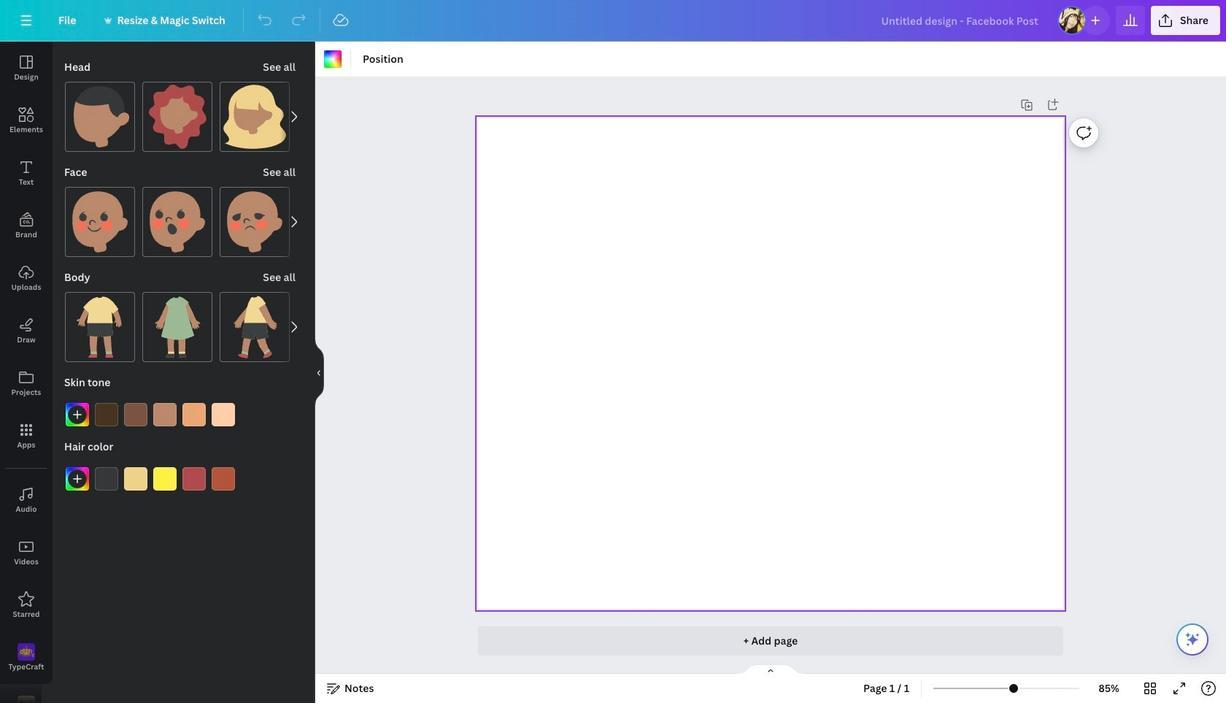 Task type: vqa. For each thing, say whether or not it's contained in the screenshot.
"NEW"
no



Task type: describe. For each thing, give the bounding box(es) containing it.
#7a5342 image
[[124, 403, 148, 426]]

#47331f image
[[95, 403, 118, 426]]

side panel tab list
[[0, 42, 53, 703]]

hide image
[[315, 337, 324, 407]]

canva assistant image
[[1184, 631, 1202, 648]]

#ffffff image
[[324, 50, 342, 68]]

#af4b4c image
[[183, 467, 206, 491]]

#b2553a image
[[212, 467, 235, 491]]

main menu bar
[[0, 0, 1227, 42]]

#47331f image
[[95, 403, 118, 426]]



Task type: locate. For each thing, give the bounding box(es) containing it.
character builder image
[[0, 684, 53, 703]]

#343738 image
[[95, 467, 118, 491], [95, 467, 118, 491]]

add a new color image
[[66, 467, 89, 491], [66, 467, 89, 491]]

Design title text field
[[870, 6, 1052, 35]]

#bb886b image
[[153, 403, 177, 426], [153, 403, 177, 426]]

show pages image
[[736, 664, 806, 675]]

#efd28a image
[[124, 467, 148, 491], [124, 467, 148, 491]]

#af4b4c image
[[183, 467, 206, 491]]

#eca576 image
[[183, 403, 206, 426], [183, 403, 206, 426]]

#b2553a image
[[212, 467, 235, 491]]

#fff144 image
[[153, 467, 177, 491], [153, 467, 177, 491]]

#7a5342 image
[[124, 403, 148, 426]]

#ffcea9 image
[[212, 403, 235, 426], [212, 403, 235, 426]]

add a new color image
[[66, 403, 89, 426], [66, 403, 89, 426]]

Zoom button
[[1086, 677, 1133, 700]]



